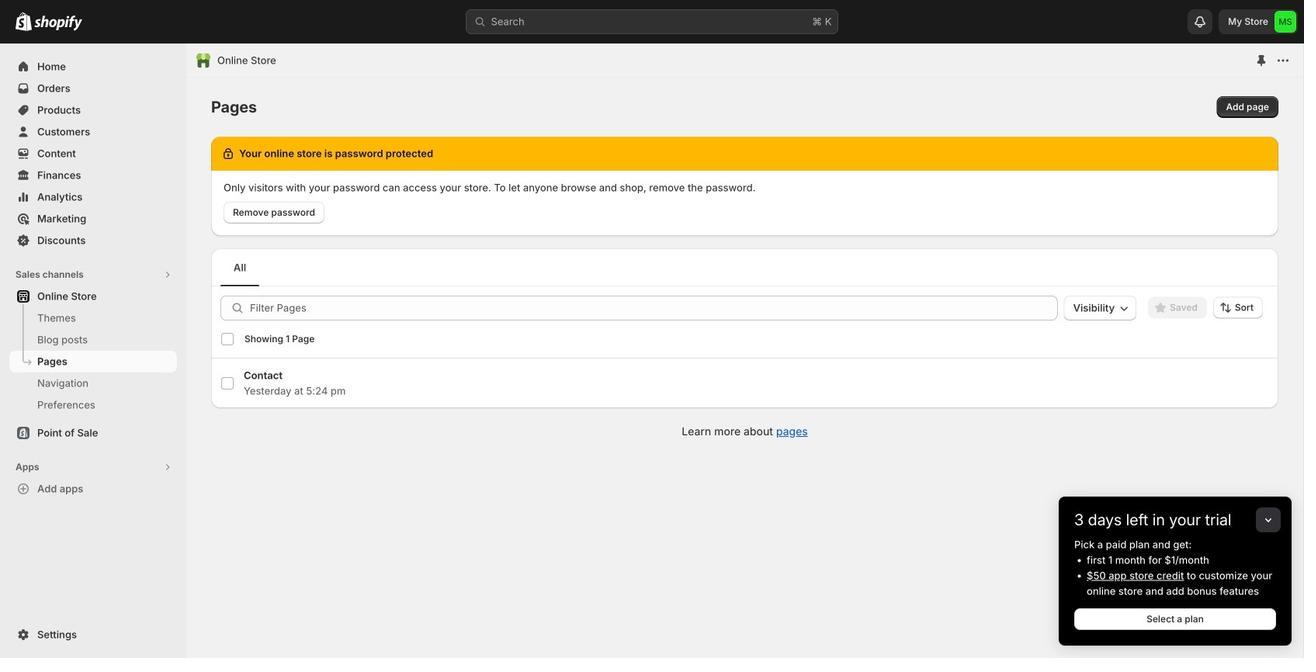 Task type: locate. For each thing, give the bounding box(es) containing it.
online store image
[[196, 53, 211, 68]]



Task type: describe. For each thing, give the bounding box(es) containing it.
shopify image
[[16, 12, 32, 31]]

my store image
[[1275, 11, 1296, 33]]

shopify image
[[34, 15, 82, 31]]



Task type: vqa. For each thing, say whether or not it's contained in the screenshot.
Enter time text field
no



